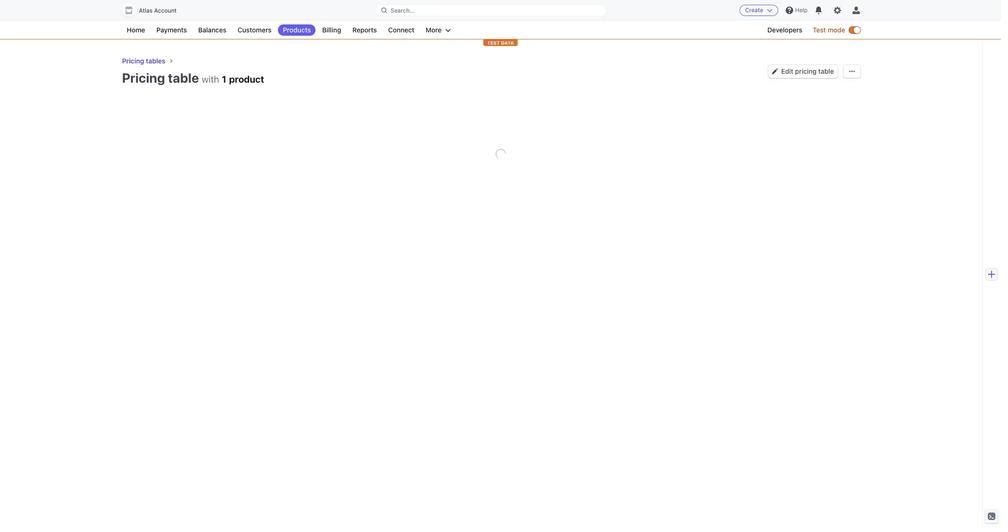 Task type: locate. For each thing, give the bounding box(es) containing it.
Search… search field
[[376, 4, 607, 16]]

table right pricing
[[819, 67, 834, 75]]

account
[[154, 7, 177, 14]]

pricing table with
[[122, 70, 219, 86]]

pricing for table
[[122, 70, 165, 86]]

edit pricing table link
[[769, 65, 838, 78]]

help
[[796, 7, 808, 14]]

balances
[[198, 26, 226, 34]]

1
[[222, 74, 226, 85]]

1 vertical spatial pricing
[[122, 70, 165, 86]]

1 horizontal spatial svg image
[[849, 69, 855, 74]]

svg image left edit
[[772, 69, 778, 74]]

pricing left the tables
[[122, 57, 144, 65]]

pricing down 'pricing tables' link
[[122, 70, 165, 86]]

pricing
[[122, 57, 144, 65], [122, 70, 165, 86]]

2 pricing from the top
[[122, 70, 165, 86]]

connect link
[[384, 24, 419, 36]]

more
[[426, 26, 442, 34]]

table
[[819, 67, 834, 75], [168, 70, 199, 86]]

0 vertical spatial pricing
[[122, 57, 144, 65]]

pricing inside 'pricing tables' link
[[122, 57, 144, 65]]

1 pricing from the top
[[122, 57, 144, 65]]

0 horizontal spatial svg image
[[772, 69, 778, 74]]

table left with
[[168, 70, 199, 86]]

notifications image
[[816, 7, 823, 14]]

svg image right the edit pricing table
[[849, 69, 855, 74]]

payments link
[[152, 24, 192, 36]]

svg image inside edit pricing table link
[[772, 69, 778, 74]]

tables
[[146, 57, 165, 65]]

balances link
[[194, 24, 231, 36]]

1 svg image from the left
[[772, 69, 778, 74]]

customers link
[[233, 24, 276, 36]]

data
[[501, 40, 514, 46]]

developers link
[[763, 24, 808, 36]]

product
[[229, 74, 264, 85]]

pricing tables link
[[122, 56, 165, 66]]

svg image
[[772, 69, 778, 74], [849, 69, 855, 74]]



Task type: vqa. For each thing, say whether or not it's contained in the screenshot.
SHOW
no



Task type: describe. For each thing, give the bounding box(es) containing it.
home
[[127, 26, 145, 34]]

mode
[[828, 26, 846, 34]]

pricing
[[796, 67, 817, 75]]

billing
[[322, 26, 341, 34]]

edit
[[782, 67, 794, 75]]

search…
[[391, 7, 415, 14]]

reports link
[[348, 24, 382, 36]]

billing link
[[318, 24, 346, 36]]

0 horizontal spatial table
[[168, 70, 199, 86]]

test data
[[487, 40, 514, 46]]

pricing tables
[[122, 57, 165, 65]]

with
[[202, 74, 219, 85]]

1 horizontal spatial table
[[819, 67, 834, 75]]

products link
[[278, 24, 316, 36]]

atlas
[[139, 7, 153, 14]]

more button
[[421, 24, 456, 36]]

test
[[487, 40, 500, 46]]

atlas account
[[139, 7, 177, 14]]

atlas account button
[[122, 4, 186, 17]]

test
[[813, 26, 826, 34]]

Search… text field
[[376, 4, 607, 16]]

edit pricing table
[[782, 67, 834, 75]]

help button
[[783, 3, 812, 18]]

create button
[[740, 5, 779, 16]]

payments
[[156, 26, 187, 34]]

connect
[[388, 26, 415, 34]]

create
[[746, 7, 764, 14]]

products
[[283, 26, 311, 34]]

2 svg image from the left
[[849, 69, 855, 74]]

home link
[[122, 24, 150, 36]]

customers
[[238, 26, 272, 34]]

test mode
[[813, 26, 846, 34]]

pricing for tables
[[122, 57, 144, 65]]

developers
[[768, 26, 803, 34]]

reports
[[353, 26, 377, 34]]



